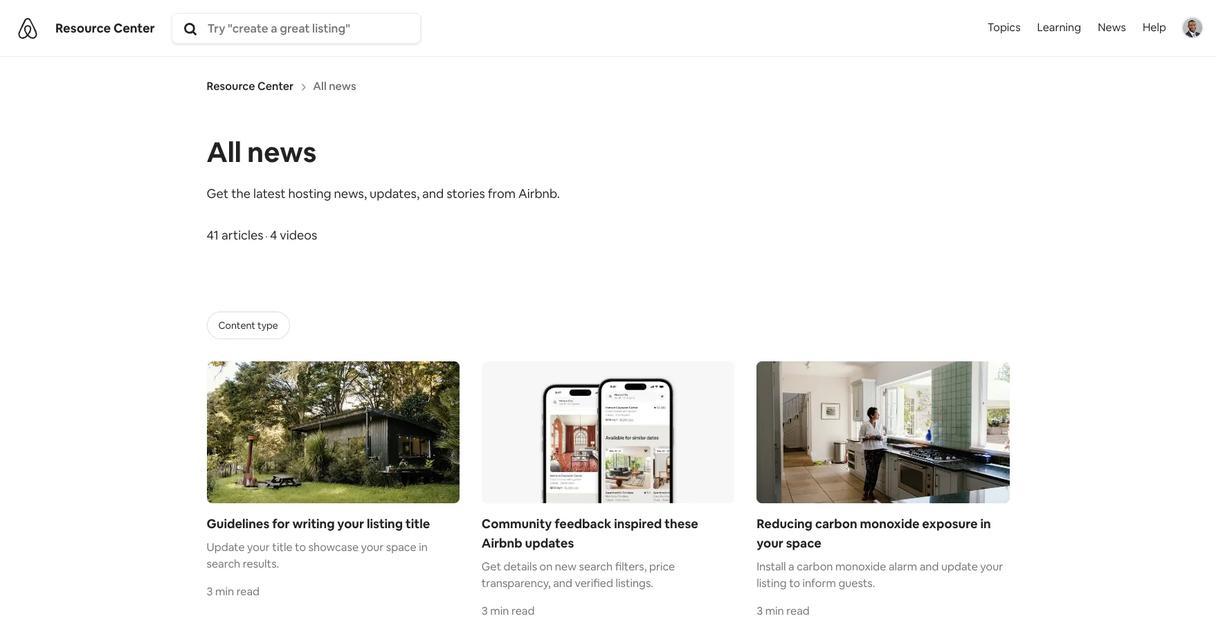 Task type: describe. For each thing, give the bounding box(es) containing it.
resource for left resource center link
[[55, 20, 111, 36]]

min for guidelines for writing your listing title
[[215, 585, 234, 599]]

airbnb.
[[519, 185, 560, 201]]

get the latest hosting news, updates, and stories from airbnb.
[[207, 185, 560, 201]]

feedback
[[555, 516, 612, 532]]

listing inside install a carbon monoxide alarm and update your listing to inform guests.
[[757, 576, 787, 591]]

your right showcase at the left bottom
[[361, 540, 384, 555]]

community feedback inspired these airbnb updates
[[482, 516, 699, 551]]

airbnb
[[482, 535, 523, 551]]

get for community feedback inspired these airbnb updates
[[482, 560, 501, 574]]

details
[[504, 560, 537, 574]]

updates,
[[370, 185, 420, 201]]

these
[[665, 516, 699, 532]]

read for reducing carbon monoxide exposure in your space
[[787, 604, 810, 619]]

content
[[218, 319, 255, 331]]

0 horizontal spatial resource center link
[[55, 20, 155, 36]]

space for reducing carbon monoxide exposure in your space
[[787, 536, 822, 551]]

content type
[[218, 319, 278, 331]]

results.
[[243, 557, 279, 572]]

reducing
[[757, 516, 813, 532]]

news
[[247, 135, 317, 171]]

stories
[[447, 185, 485, 201]]

install
[[757, 560, 786, 574]]

get details on new search filters, price transparency, and verified listings.
[[482, 560, 675, 591]]

all
[[207, 135, 242, 171]]

to inside install a carbon monoxide alarm and update your listing to inform guests.
[[790, 576, 801, 591]]

carbon inside install a carbon monoxide alarm and update your listing to inform guests.
[[797, 560, 833, 574]]

news
[[1098, 20, 1127, 35]]

41
[[207, 227, 219, 243]]

reducing carbon monoxide exposure in your space
[[757, 516, 991, 551]]

ben's account image
[[1184, 18, 1203, 38]]

min for community feedback inspired these airbnb updates
[[491, 604, 509, 619]]

news,
[[334, 185, 367, 201]]

listings.
[[616, 576, 654, 591]]

update
[[942, 560, 978, 574]]

guidelines for writing your listing title
[[207, 516, 430, 532]]

inspired
[[614, 516, 662, 532]]

the
[[231, 185, 251, 201]]

0 vertical spatial resource center
[[55, 20, 155, 36]]

transparency,
[[482, 576, 551, 591]]

your inside the reducing carbon monoxide exposure in your space
[[757, 536, 784, 551]]

3 for reducing carbon monoxide exposure in your space
[[757, 604, 763, 619]]

monoxide inside the reducing carbon monoxide exposure in your space
[[860, 516, 920, 532]]

install a carbon monoxide alarm and update your listing to inform guests.
[[757, 560, 1004, 591]]

exposure
[[923, 516, 978, 532]]

41 articles · 4 videos
[[207, 227, 317, 243]]

topics button
[[985, 0, 1024, 58]]

1 vertical spatial resource center
[[207, 79, 294, 94]]

your up results. at the bottom left
[[247, 540, 270, 555]]

3 min read for guidelines for writing your listing title
[[207, 585, 260, 599]]

title inside update your title to showcase your space in search results.
[[272, 540, 293, 555]]

help link
[[1135, 0, 1175, 55]]

all news
[[207, 135, 317, 171]]

in inside update your title to showcase your space in search results.
[[419, 540, 428, 555]]

monoxide inside install a carbon monoxide alarm and update your listing to inform guests.
[[836, 560, 887, 574]]

news button
[[1090, 0, 1135, 55]]

alarm
[[889, 560, 918, 574]]

3 for guidelines for writing your listing title
[[207, 585, 213, 599]]

carbon inside the reducing carbon monoxide exposure in your space
[[816, 516, 858, 532]]

hosting
[[288, 185, 331, 201]]

1 vertical spatial resource center link
[[207, 79, 294, 94]]

articles
[[222, 227, 264, 243]]

help
[[1143, 20, 1167, 35]]

community
[[482, 516, 552, 532]]



Task type: vqa. For each thing, say whether or not it's contained in the screenshot.
5.0 Out Of 5 Average Rating 'Icon'
no



Task type: locate. For each thing, give the bounding box(es) containing it.
center
[[114, 20, 155, 36], [258, 79, 294, 94]]

topics
[[988, 20, 1021, 35]]

0 vertical spatial to
[[295, 540, 306, 555]]

and right 'alarm'
[[920, 560, 939, 574]]

1 vertical spatial monoxide
[[836, 560, 887, 574]]

your
[[338, 516, 364, 532], [757, 536, 784, 551], [247, 540, 270, 555], [361, 540, 384, 555], [981, 560, 1004, 574]]

your inside install a carbon monoxide alarm and update your listing to inform guests.
[[981, 560, 1004, 574]]

search inside update your title to showcase your space in search results.
[[207, 557, 241, 572]]

get inside get details on new search filters, price transparency, and verified listings.
[[482, 560, 501, 574]]

min down update
[[215, 585, 234, 599]]

monoxide
[[860, 516, 920, 532], [836, 560, 887, 574]]

inform
[[803, 576, 837, 591]]

1 horizontal spatial title
[[406, 516, 430, 532]]

0 vertical spatial monoxide
[[860, 516, 920, 532]]

to inside update your title to showcase your space in search results.
[[295, 540, 306, 555]]

your up showcase at the left bottom
[[338, 516, 364, 532]]

3 min read
[[207, 585, 260, 599], [482, 604, 535, 619], [757, 604, 810, 619]]

a home with dark wood-paneled walls and big windows is flanked by trees and other greenery. there's an outdoor picnic table. image
[[207, 361, 460, 504], [207, 361, 460, 504]]

in inside the reducing carbon monoxide exposure in your space
[[981, 516, 991, 532]]

1 vertical spatial carbon
[[797, 560, 833, 574]]

a
[[789, 560, 795, 574]]

read for community feedback inspired these airbnb updates
[[512, 604, 535, 619]]

0 horizontal spatial listing
[[367, 516, 403, 532]]

1 horizontal spatial resource center
[[207, 79, 294, 94]]

read for guidelines for writing your listing title
[[237, 585, 260, 599]]

0 horizontal spatial get
[[207, 185, 229, 201]]

1 horizontal spatial resource
[[207, 79, 255, 94]]

to down the writing
[[295, 540, 306, 555]]

Search text field
[[208, 21, 417, 36]]

0 horizontal spatial resource
[[55, 20, 111, 36]]

space right showcase at the left bottom
[[386, 540, 417, 555]]

1 vertical spatial to
[[790, 576, 801, 591]]

1 vertical spatial in
[[419, 540, 428, 555]]

on
[[540, 560, 553, 574]]

1 vertical spatial title
[[272, 540, 293, 555]]

3 for community feedback inspired these airbnb updates
[[482, 604, 488, 619]]

read down inform
[[787, 604, 810, 619]]

price
[[650, 560, 675, 574]]

videos
[[280, 227, 317, 243]]

resource center link
[[55, 20, 155, 36], [207, 79, 294, 94]]

2 horizontal spatial 3 min read
[[757, 604, 810, 619]]

3
[[207, 585, 213, 599], [482, 604, 488, 619], [757, 604, 763, 619]]

1 vertical spatial center
[[258, 79, 294, 94]]

0 vertical spatial listing
[[367, 516, 403, 532]]

0 horizontal spatial center
[[114, 20, 155, 36]]

3 min read down transparency,
[[482, 604, 535, 619]]

0 horizontal spatial search
[[207, 557, 241, 572]]

from
[[488, 185, 516, 201]]

1 horizontal spatial search
[[579, 560, 613, 574]]

type
[[258, 319, 278, 331]]

min down transparency,
[[491, 604, 509, 619]]

0 vertical spatial in
[[981, 516, 991, 532]]

get left the
[[207, 185, 229, 201]]

1 horizontal spatial center
[[258, 79, 294, 94]]

1 horizontal spatial 3 min read
[[482, 604, 535, 619]]

1 horizontal spatial read
[[512, 604, 535, 619]]

3 down transparency,
[[482, 604, 488, 619]]

get for all news
[[207, 185, 229, 201]]

1 horizontal spatial 3
[[482, 604, 488, 619]]

monoxide up guests.
[[836, 560, 887, 574]]

3 min read for reducing carbon monoxide exposure in your space
[[757, 604, 810, 619]]

0 horizontal spatial and
[[422, 185, 444, 201]]

a person holding a coffee cup stands in front of a kitchen stove while looking out a large open window. image
[[757, 361, 1010, 504], [757, 361, 1010, 504]]

carbon up inform
[[797, 560, 833, 574]]

2 horizontal spatial read
[[787, 604, 810, 619]]

read down results. at the bottom left
[[237, 585, 260, 599]]

side by side phone screens show listings available for the guest's original dates and for checking in a day earlier or later. image
[[482, 361, 735, 504], [482, 361, 735, 504]]

space inside update your title to showcase your space in search results.
[[386, 540, 417, 555]]

guests.
[[839, 576, 876, 591]]

space for update your title to showcase your space in search results.
[[386, 540, 417, 555]]

0 horizontal spatial in
[[419, 540, 428, 555]]

get down airbnb
[[482, 560, 501, 574]]

2 horizontal spatial and
[[920, 560, 939, 574]]

min for reducing carbon monoxide exposure in your space
[[766, 604, 784, 619]]

and
[[422, 185, 444, 201], [920, 560, 939, 574], [553, 576, 573, 591]]

2 horizontal spatial 3
[[757, 604, 763, 619]]

guidelines
[[207, 516, 270, 532]]

filters,
[[615, 560, 647, 574]]

writing
[[293, 516, 335, 532]]

0 vertical spatial resource
[[55, 20, 111, 36]]

showcase
[[309, 540, 359, 555]]

learning
[[1038, 20, 1082, 35]]

1 horizontal spatial min
[[491, 604, 509, 619]]

1 horizontal spatial to
[[790, 576, 801, 591]]

for
[[272, 516, 290, 532]]

search inside get details on new search filters, price transparency, and verified listings.
[[579, 560, 613, 574]]

min
[[215, 585, 234, 599], [491, 604, 509, 619], [766, 604, 784, 619]]

2 horizontal spatial min
[[766, 604, 784, 619]]

space
[[787, 536, 822, 551], [386, 540, 417, 555]]

1 horizontal spatial space
[[787, 536, 822, 551]]

new
[[555, 560, 577, 574]]

resource center
[[55, 20, 155, 36], [207, 79, 294, 94]]

read
[[237, 585, 260, 599], [512, 604, 535, 619], [787, 604, 810, 619]]

0 vertical spatial get
[[207, 185, 229, 201]]

1 horizontal spatial listing
[[757, 576, 787, 591]]

0 horizontal spatial title
[[272, 540, 293, 555]]

resource for resource center link to the bottom
[[207, 79, 255, 94]]

learning button
[[1029, 0, 1090, 55]]

search
[[207, 557, 241, 572], [579, 560, 613, 574]]

and down the new on the bottom
[[553, 576, 573, 591]]

4
[[270, 227, 277, 243]]

0 horizontal spatial 3
[[207, 585, 213, 599]]

1 vertical spatial get
[[482, 560, 501, 574]]

0 horizontal spatial resource center
[[55, 20, 155, 36]]

to down a
[[790, 576, 801, 591]]

3 min read down results. at the bottom left
[[207, 585, 260, 599]]

latest
[[253, 185, 286, 201]]

0 horizontal spatial space
[[386, 540, 417, 555]]

update
[[207, 540, 245, 555]]

monoxide up 'alarm'
[[860, 516, 920, 532]]

2 vertical spatial and
[[553, 576, 573, 591]]

space inside the reducing carbon monoxide exposure in your space
[[787, 536, 822, 551]]

0 vertical spatial title
[[406, 516, 430, 532]]

and inside get details on new search filters, price transparency, and verified listings.
[[553, 576, 573, 591]]

1 vertical spatial resource
[[207, 79, 255, 94]]

update your title to showcase your space in search results.
[[207, 540, 428, 572]]

0 vertical spatial and
[[422, 185, 444, 201]]

resource
[[55, 20, 111, 36], [207, 79, 255, 94]]

content type button
[[207, 311, 290, 339]]

space up a
[[787, 536, 822, 551]]

carbon
[[816, 516, 858, 532], [797, 560, 833, 574]]

1 horizontal spatial in
[[981, 516, 991, 532]]

title
[[406, 516, 430, 532], [272, 540, 293, 555]]

read down transparency,
[[512, 604, 535, 619]]

carbon right reducing at right bottom
[[816, 516, 858, 532]]

search up verified
[[579, 560, 613, 574]]

3 min read down a
[[757, 604, 810, 619]]

1 horizontal spatial resource center link
[[207, 79, 294, 94]]

in
[[981, 516, 991, 532], [419, 540, 428, 555]]

0 horizontal spatial min
[[215, 585, 234, 599]]

and left stories
[[422, 185, 444, 201]]

verified
[[575, 576, 614, 591]]

0 vertical spatial center
[[114, 20, 155, 36]]

your right update
[[981, 560, 1004, 574]]

to
[[295, 540, 306, 555], [790, 576, 801, 591]]

0 horizontal spatial to
[[295, 540, 306, 555]]

3 min read for community feedback inspired these airbnb updates
[[482, 604, 535, 619]]

3 down update
[[207, 585, 213, 599]]

0 vertical spatial carbon
[[816, 516, 858, 532]]

0 vertical spatial resource center link
[[55, 20, 155, 36]]

0 horizontal spatial 3 min read
[[207, 585, 260, 599]]

min down install
[[766, 604, 784, 619]]

your up install
[[757, 536, 784, 551]]

1 horizontal spatial get
[[482, 560, 501, 574]]

0 horizontal spatial read
[[237, 585, 260, 599]]

search down update
[[207, 557, 241, 572]]

updates
[[525, 535, 574, 551]]

1 vertical spatial and
[[920, 560, 939, 574]]

listing
[[367, 516, 403, 532], [757, 576, 787, 591]]

·
[[266, 230, 268, 242]]

and inside install a carbon monoxide alarm and update your listing to inform guests.
[[920, 560, 939, 574]]

3 down install
[[757, 604, 763, 619]]

1 vertical spatial listing
[[757, 576, 787, 591]]

get
[[207, 185, 229, 201], [482, 560, 501, 574]]

1 horizontal spatial and
[[553, 576, 573, 591]]



